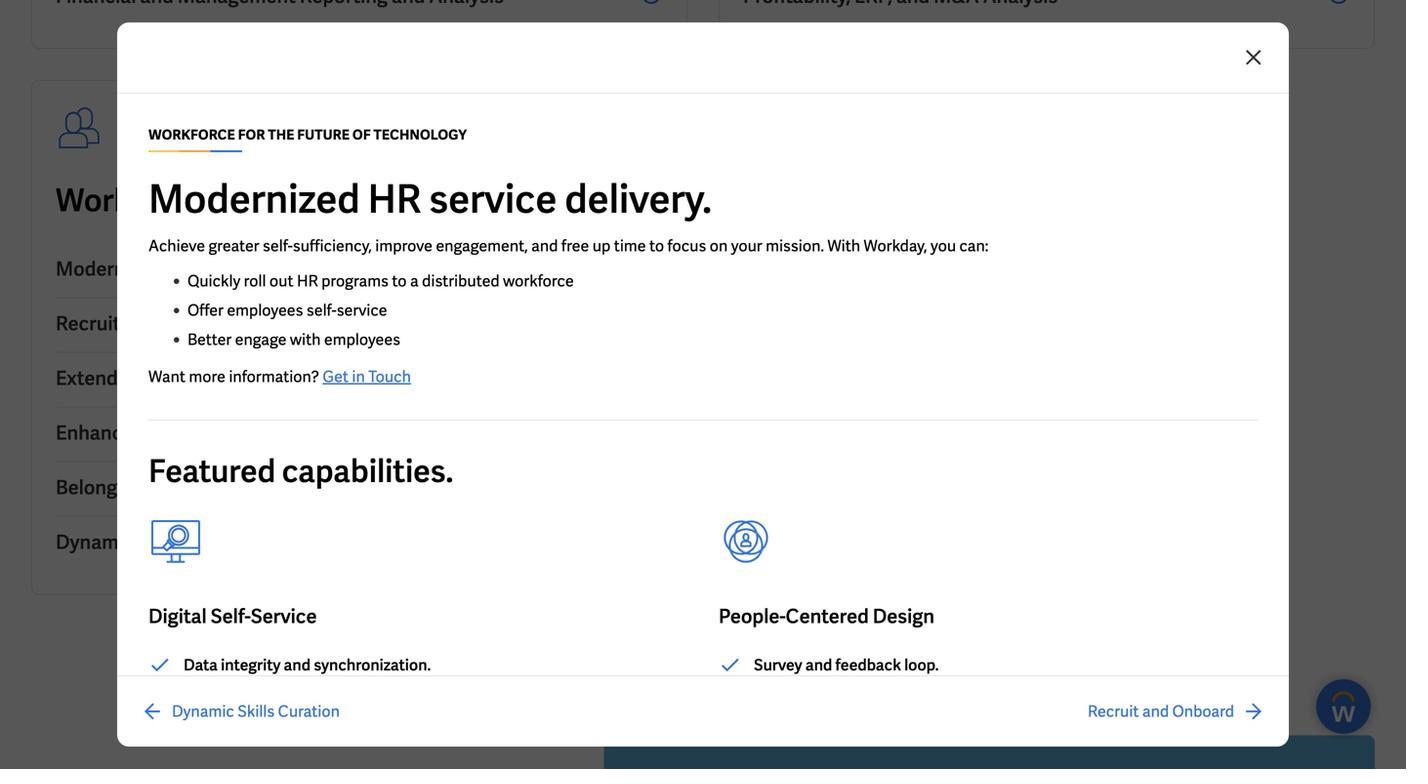 Task type: vqa. For each thing, say whether or not it's contained in the screenshot.
people-
yes



Task type: locate. For each thing, give the bounding box(es) containing it.
service inside dialog
[[251, 604, 317, 629]]

0 vertical spatial recruit and onboard button
[[56, 298, 663, 353]]

self- up with on the top left
[[306, 300, 337, 321]]

1 horizontal spatial to
[[649, 236, 664, 256]]

0 horizontal spatial employees
[[227, 300, 303, 321]]

recruit and onboard button for the bottommost dynamic skills curation button
[[1088, 700, 1265, 724]]

workforce
[[503, 271, 574, 291]]

1 horizontal spatial recruit and onboard
[[1088, 702, 1234, 722]]

modernized hr service delivery
[[56, 256, 339, 282]]

workforce down better
[[144, 366, 237, 391]]

engage
[[235, 330, 287, 350]]

get
[[323, 367, 349, 387]]

0 vertical spatial modernized
[[148, 174, 360, 225]]

skills
[[138, 530, 185, 555], [238, 702, 275, 722]]

modernized hr service delivery. dialog
[[0, 0, 1406, 769]]

recruit and onboard button inside "modernized hr service delivery." dialog
[[1088, 700, 1265, 724]]

digital
[[148, 604, 207, 629]]

greater
[[208, 236, 259, 256]]

service inside button
[[196, 256, 262, 282]]

management
[[241, 366, 359, 391]]

sufficiency,
[[293, 236, 372, 256]]

dynamic
[[56, 530, 134, 555], [172, 702, 234, 722]]

modernized
[[148, 174, 360, 225], [56, 256, 161, 282]]

curation down data integrity and synchronization.
[[278, 702, 340, 722]]

dynamic skills curation down integrity
[[172, 702, 340, 722]]

curation down the diversity at the bottom
[[189, 530, 267, 555]]

data
[[184, 655, 218, 676]]

service up engagement,
[[429, 174, 557, 225]]

more
[[189, 367, 225, 387]]

enhanced employee experience button
[[56, 408, 663, 462]]

0 vertical spatial recruit
[[56, 311, 120, 336]]

skills down belonging and diversity
[[138, 530, 185, 555]]

1 horizontal spatial curation
[[278, 702, 340, 722]]

0 vertical spatial employees
[[227, 300, 303, 321]]

0 horizontal spatial dynamic
[[56, 530, 134, 555]]

dynamic down data
[[172, 702, 234, 722]]

1 vertical spatial dynamic
[[172, 702, 234, 722]]

digital self-service
[[148, 604, 317, 629]]

0 horizontal spatial hr
[[165, 256, 192, 282]]

1 vertical spatial recruit and onboard
[[1088, 702, 1234, 722]]

1 vertical spatial to
[[392, 271, 407, 291]]

delivery.
[[565, 174, 712, 225]]

belonging
[[56, 475, 145, 500]]

1 vertical spatial dynamic skills curation button
[[141, 700, 340, 724]]

hr right out
[[297, 271, 318, 291]]

0 vertical spatial dynamic skills curation button
[[56, 517, 663, 571]]

1 horizontal spatial hr
[[297, 271, 318, 291]]

future
[[311, 180, 404, 221]]

self-
[[263, 236, 293, 256], [306, 300, 337, 321]]

1 vertical spatial onboard
[[1172, 702, 1234, 722]]

1 vertical spatial curation
[[278, 702, 340, 722]]

0 vertical spatial service
[[429, 174, 557, 225]]

1 vertical spatial recruit
[[1088, 702, 1139, 722]]

time
[[614, 236, 646, 256]]

for
[[211, 180, 251, 221]]

dynamic skills curation button
[[56, 517, 663, 571], [141, 700, 340, 724]]

self- up out
[[263, 236, 293, 256]]

to left a
[[392, 271, 407, 291]]

dynamic skills curation button down integrity
[[141, 700, 340, 724]]

service up data integrity and synchronization.
[[251, 604, 317, 629]]

1 horizontal spatial self-
[[306, 300, 337, 321]]

0 vertical spatial recruit and onboard
[[56, 311, 240, 336]]

service down programs
[[337, 300, 387, 321]]

hr up the offer
[[165, 256, 192, 282]]

recruit and onboard
[[56, 311, 240, 336], [1088, 702, 1234, 722]]

recruit and onboard inside "modernized hr service delivery." dialog
[[1088, 702, 1234, 722]]

with
[[827, 236, 860, 256]]

1 horizontal spatial recruit
[[1088, 702, 1139, 722]]

1 vertical spatial recruit and onboard button
[[1088, 700, 1265, 724]]

0 vertical spatial self-
[[263, 236, 293, 256]]

workforce
[[56, 180, 204, 221], [144, 366, 237, 391]]

information?
[[229, 367, 319, 387]]

1 horizontal spatial dynamic
[[172, 702, 234, 722]]

onboard
[[162, 311, 240, 336], [1172, 702, 1234, 722]]

modernized hr service delivery button
[[56, 244, 663, 298]]

dynamic skills curation down belonging and diversity
[[56, 530, 267, 555]]

engagement,
[[436, 236, 528, 256]]

0 vertical spatial onboard
[[162, 311, 240, 336]]

1 vertical spatial self-
[[306, 300, 337, 321]]

1 vertical spatial employees
[[324, 330, 400, 350]]

the
[[268, 126, 294, 144]]

1 vertical spatial dynamic skills curation
[[172, 702, 340, 722]]

curation
[[189, 530, 267, 555], [278, 702, 340, 722]]

modernized for modernized hr service delivery
[[56, 256, 161, 282]]

curation inside "modernized hr service delivery." dialog
[[278, 702, 340, 722]]

employee
[[148, 420, 235, 446]]

1 vertical spatial modernized
[[56, 256, 161, 282]]

dynamic skills curation inside "modernized hr service delivery." dialog
[[172, 702, 340, 722]]

centered
[[786, 604, 869, 629]]

your
[[731, 236, 762, 256]]

0 horizontal spatial onboard
[[162, 311, 240, 336]]

service
[[196, 256, 262, 282], [251, 604, 317, 629]]

dynamic down belonging
[[56, 530, 134, 555]]

employees up "engage"
[[227, 300, 303, 321]]

to right time
[[649, 236, 664, 256]]

1 horizontal spatial skills
[[238, 702, 275, 722]]

distributed
[[422, 271, 500, 291]]

enhanced employee experience
[[56, 420, 338, 446]]

workday,
[[864, 236, 927, 256]]

0 horizontal spatial recruit and onboard button
[[56, 298, 663, 353]]

1 horizontal spatial recruit and onboard button
[[1088, 700, 1265, 724]]

dynamic skills curation
[[56, 530, 267, 555], [172, 702, 340, 722]]

recruit and onboard button for the modernized hr service delivery button
[[56, 298, 663, 353]]

0 vertical spatial skills
[[138, 530, 185, 555]]

service up the offer
[[196, 256, 262, 282]]

modernized inside button
[[56, 256, 161, 282]]

synchronization.
[[314, 655, 431, 676]]

1 horizontal spatial employees
[[324, 330, 400, 350]]

recruit and onboard button
[[56, 298, 663, 353], [1088, 700, 1265, 724]]

recruit
[[56, 311, 120, 336], [1088, 702, 1139, 722]]

workforce for the future of technology
[[148, 126, 467, 144]]

workforce up achieve
[[56, 180, 204, 221]]

0 vertical spatial curation
[[189, 530, 267, 555]]

1 vertical spatial skills
[[238, 702, 275, 722]]

free
[[561, 236, 589, 256]]

0 vertical spatial service
[[196, 256, 262, 282]]

0 vertical spatial dynamic
[[56, 530, 134, 555]]

0 horizontal spatial to
[[392, 271, 407, 291]]

hr inside button
[[165, 256, 192, 282]]

modernized for modernized hr service delivery.
[[148, 174, 360, 225]]

and
[[531, 236, 558, 256], [124, 311, 158, 336], [148, 475, 182, 500], [284, 655, 311, 676], [805, 655, 832, 676], [1142, 702, 1169, 722]]

experience
[[239, 420, 338, 446]]

employees up in
[[324, 330, 400, 350]]

employees
[[227, 300, 303, 321], [324, 330, 400, 350]]

quickly roll out hr programs to a distributed workforce offer employees self-service better engage with employees
[[187, 271, 574, 350]]

1 vertical spatial service
[[251, 604, 317, 629]]

2 horizontal spatial hr
[[368, 174, 421, 225]]

0 vertical spatial to
[[649, 236, 664, 256]]

to
[[649, 236, 664, 256], [392, 271, 407, 291]]

to inside quickly roll out hr programs to a distributed workforce offer employees self-service better engage with employees
[[392, 271, 407, 291]]

1 vertical spatial workforce
[[144, 366, 237, 391]]

1 vertical spatial service
[[337, 300, 387, 321]]

self-
[[211, 604, 251, 629]]

hr
[[368, 174, 421, 225], [165, 256, 192, 282], [297, 271, 318, 291]]

extended
[[56, 366, 140, 391]]

technology
[[445, 180, 608, 221]]

1 horizontal spatial onboard
[[1172, 702, 1234, 722]]

hr up improve on the top left
[[368, 174, 421, 225]]

data integrity and synchronization.
[[184, 655, 431, 676]]

0 horizontal spatial recruit
[[56, 311, 120, 336]]

on
[[710, 236, 728, 256]]

skills down integrity
[[238, 702, 275, 722]]

0 horizontal spatial service
[[337, 300, 387, 321]]

modernized inside dialog
[[148, 174, 360, 225]]

a
[[410, 271, 419, 291]]

design
[[873, 604, 934, 629]]

hr inside quickly roll out hr programs to a distributed workforce offer employees self-service better engage with employees
[[297, 271, 318, 291]]

0 horizontal spatial recruit and onboard
[[56, 311, 240, 336]]

service
[[429, 174, 557, 225], [337, 300, 387, 321]]

dynamic skills curation button down the 'capabilities.' on the bottom left of page
[[56, 517, 663, 571]]



Task type: describe. For each thing, give the bounding box(es) containing it.
0 horizontal spatial curation
[[189, 530, 267, 555]]

hr for service
[[368, 174, 421, 225]]

workforce inside button
[[144, 366, 237, 391]]

recruit and onboard for recruit and onboard button inside the "modernized hr service delivery." dialog
[[1088, 702, 1234, 722]]

focus
[[667, 236, 706, 256]]

roll
[[244, 271, 266, 291]]

you
[[930, 236, 956, 256]]

1 horizontal spatial service
[[429, 174, 557, 225]]

0 horizontal spatial skills
[[138, 530, 185, 555]]

service for hr
[[196, 256, 262, 282]]

hr for service
[[165, 256, 192, 282]]

integrity
[[221, 655, 281, 676]]

in
[[352, 367, 365, 387]]

modernized hr service delivery.
[[148, 174, 712, 225]]

achieve greater self-sufficiency, improve engagement, and free up time to focus on your mission. with workday, you can:
[[148, 236, 992, 256]]

with
[[290, 330, 321, 350]]

dynamic inside "modernized hr service delivery." dialog
[[172, 702, 234, 722]]

survey and feedback loop.
[[754, 655, 939, 676]]

of
[[352, 126, 371, 144]]

people-
[[719, 604, 786, 629]]

enhanced
[[56, 420, 144, 446]]

survey
[[754, 655, 802, 676]]

service for self-
[[251, 604, 317, 629]]

0 vertical spatial workforce
[[56, 180, 204, 221]]

programs
[[321, 271, 389, 291]]

belonging and diversity
[[56, 475, 265, 500]]

up
[[592, 236, 611, 256]]

recruit and onboard for recruit and onboard button corresponding to the modernized hr service delivery button
[[56, 311, 240, 336]]

better
[[187, 330, 232, 350]]

featured capabilities.
[[148, 451, 453, 492]]

workforce
[[148, 126, 235, 144]]

capabilities.
[[282, 451, 453, 492]]

mission.
[[766, 236, 824, 256]]

get in touch link
[[323, 367, 411, 387]]

extended workforce management
[[56, 366, 359, 391]]

and inside button
[[148, 475, 182, 500]]

recruit inside "modernized hr service delivery." dialog
[[1088, 702, 1139, 722]]

improve
[[375, 236, 432, 256]]

achieve
[[148, 236, 205, 256]]

quickly
[[187, 271, 240, 291]]

0 horizontal spatial self-
[[263, 236, 293, 256]]

delivery
[[266, 256, 339, 282]]

want
[[148, 367, 185, 387]]

service inside quickly roll out hr programs to a distributed workforce offer employees self-service better engage with employees
[[337, 300, 387, 321]]

the
[[257, 180, 305, 221]]

diversity
[[186, 475, 265, 500]]

out
[[269, 271, 293, 291]]

touch
[[368, 367, 411, 387]]

skills inside "modernized hr service delivery." dialog
[[238, 702, 275, 722]]

0 vertical spatial dynamic skills curation
[[56, 530, 267, 555]]

of
[[410, 180, 439, 221]]

loop.
[[904, 655, 939, 676]]

feedback
[[835, 655, 901, 676]]

people-centered design
[[719, 604, 934, 629]]

workforce for the future of technology
[[56, 180, 608, 221]]

technology
[[373, 126, 467, 144]]

extended workforce management button
[[56, 353, 663, 408]]

belonging and diversity button
[[56, 462, 663, 517]]

want more information? get in touch
[[148, 367, 411, 387]]

future
[[297, 126, 350, 144]]

onboard inside "modernized hr service delivery." dialog
[[1172, 702, 1234, 722]]

idc infobrief for tech image
[[604, 736, 1375, 769]]

offer
[[187, 300, 224, 321]]

for
[[238, 126, 265, 144]]

can:
[[959, 236, 989, 256]]

self- inside quickly roll out hr programs to a distributed workforce offer employees self-service better engage with employees
[[306, 300, 337, 321]]

featured
[[148, 451, 276, 492]]



